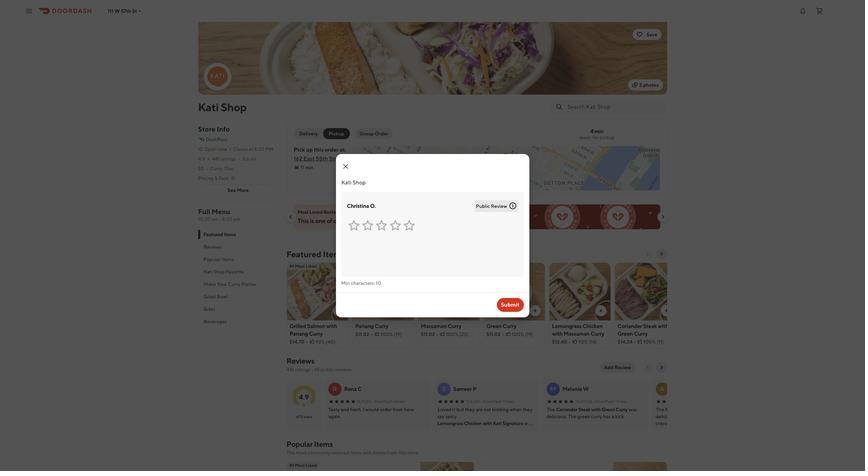 Task type: describe. For each thing, give the bounding box(es) containing it.
with inside coriander steak with green curry button
[[591, 407, 601, 412]]

• right $14.70
[[306, 339, 308, 345]]

powered by google image
[[353, 180, 374, 187]]

• inside reviews 441 ratings • 10 public reviews
[[311, 367, 313, 372]]

coriander steak with green curry button
[[556, 406, 628, 413]]

of inside most loved restaurants this is one of our top-rated, most reliable restaurants
[[327, 217, 332, 224]]

street
[[329, 155, 345, 162]]

1 horizontal spatial grilled salmon with panang curry
[[665, 407, 737, 412]]

sides
[[204, 306, 215, 312]]

p
[[473, 386, 476, 392]]

2
[[639, 82, 642, 88]]

2 #1 from the top
[[289, 463, 294, 468]]

ordered
[[332, 450, 349, 455]]

1 vertical spatial shop
[[353, 179, 366, 186]]

characters:
[[351, 280, 375, 286]]

with inside grilled salmon with panang curry
[[326, 323, 337, 329]]

this inside popular items the most commonly ordered items and dishes from this store
[[398, 450, 406, 455]]

salmon inside button
[[681, 407, 697, 412]]

min
[[341, 280, 350, 286]]

full
[[198, 208, 210, 215]]

111 w 57th st button
[[108, 8, 142, 14]]

review for public review
[[491, 203, 507, 209]]

• right 7/6/23
[[480, 399, 482, 404]]

and
[[363, 450, 371, 455]]

rated,
[[355, 217, 371, 224]]

• doordash order for r
[[372, 399, 405, 404]]

• down panang curry
[[371, 332, 373, 337]]

$$
[[198, 166, 204, 171]]

0 vertical spatial grilled salmon with panang curry
[[290, 323, 337, 337]]

1 horizontal spatial 4.9
[[299, 393, 309, 401]]

sides button
[[198, 303, 278, 315]]

1 horizontal spatial grilled salmon with panang curry image
[[420, 462, 474, 471]]

open
[[204, 146, 217, 152]]

0.6
[[242, 156, 249, 162]]

0 horizontal spatial featured items
[[204, 232, 236, 237]]

0 items, open order cart image
[[815, 7, 824, 15]]

1 vertical spatial coriander steak with green curry
[[556, 407, 628, 412]]

1 vertical spatial most
[[295, 263, 305, 269]]

100% (19) for panang curry
[[380, 332, 402, 337]]

grilled inside button
[[665, 407, 680, 412]]

salad
[[204, 294, 216, 299]]

• doordash order for m
[[593, 399, 627, 404]]

• closes at 8:20 pm
[[229, 146, 273, 152]]

1 #1 most liked from the top
[[289, 263, 317, 269]]

green inside coriander steak with green curry
[[618, 330, 633, 337]]

renz c
[[344, 386, 362, 392]]

100% for green curry
[[512, 332, 524, 337]]

$11.02 for green
[[486, 332, 501, 337]]

featured items heading
[[286, 249, 344, 260]]

0 vertical spatial steak
[[643, 323, 657, 329]]

popular items
[[204, 257, 234, 262]]

0 vertical spatial ratings
[[221, 156, 236, 162]]

r
[[333, 385, 337, 393]]

s
[[442, 385, 446, 393]]

$14.24
[[618, 339, 632, 345]]

next button of carousel image
[[659, 251, 664, 257]]

m
[[550, 385, 556, 393]]

lemongrass chicken with kati signatur
[[437, 421, 521, 426]]

green curry image
[[484, 262, 545, 320]]

loved
[[309, 209, 323, 215]]

signatur
[[502, 421, 521, 426]]

for
[[593, 135, 599, 140]]

chicken for kati
[[464, 421, 482, 426]]

0 vertical spatial massaman
[[421, 323, 447, 329]]

0 horizontal spatial 441
[[212, 156, 220, 162]]

am
[[212, 217, 218, 222]]

pricing & fees
[[198, 175, 229, 181]]

pickup
[[329, 131, 344, 136]]

beverages button
[[198, 315, 278, 328]]

of 5 stars
[[296, 414, 312, 419]]

green curry
[[486, 323, 516, 329]]

shop inside button
[[213, 269, 225, 275]]

kati up store
[[198, 100, 219, 114]]

ready
[[579, 135, 592, 140]]

kati inside kati shop favorite button
[[204, 269, 213, 275]]

pricing & fees button
[[198, 175, 236, 182]]

1 horizontal spatial previous button of carousel image
[[645, 251, 650, 257]]

platter
[[241, 281, 256, 287]]

the
[[286, 450, 295, 455]]

doordash for s
[[483, 399, 502, 404]]

curry inside coriander steak with green curry
[[634, 330, 648, 337]]

2 vertical spatial most
[[295, 463, 305, 468]]

order for s
[[503, 399, 514, 404]]

make your curry platter
[[204, 281, 256, 287]]

$11.02 for massaman
[[421, 332, 435, 337]]

group order
[[359, 131, 388, 136]]

1 #1 from the top
[[289, 263, 294, 269]]

closes
[[233, 146, 248, 152]]

submit button
[[497, 298, 524, 312]]

0 vertical spatial green
[[486, 323, 502, 329]]

1 horizontal spatial 8:20
[[254, 146, 264, 152]]

popular items button
[[198, 253, 278, 266]]

from
[[387, 450, 397, 455]]

100% for coriander steak with green curry
[[643, 339, 656, 345]]

public
[[476, 203, 490, 209]]

1 vertical spatial of
[[296, 414, 299, 419]]

popular for popular items the most commonly ordered items and dishes from this store
[[286, 440, 313, 449]]

store
[[198, 125, 215, 133]]

• right $12.40
[[569, 339, 571, 345]]

pick up this order at: 162 east 55th street
[[294, 146, 346, 162]]

• left 0.6
[[238, 156, 240, 162]]

min for 11
[[305, 165, 313, 170]]

add item to cart image
[[532, 308, 538, 314]]

fees
[[219, 175, 229, 181]]

with inside coriander steak with green curry
[[658, 323, 669, 329]]

grilled salmon with panang curry button
[[665, 406, 737, 413]]

reviews
[[335, 367, 352, 372]]

• right $$
[[206, 166, 208, 171]]

public review
[[476, 203, 507, 209]]

dashpass
[[206, 137, 227, 142]]

see more button
[[198, 185, 278, 196]]

4 min ready for pickup
[[579, 128, 615, 140]]

$$ • curry, thai
[[198, 166, 233, 171]]

full menu 10:30 am - 8:20 pm
[[198, 208, 241, 222]]

store info
[[198, 125, 230, 133]]

kati shop inside dialog
[[341, 179, 366, 186]]

order for m
[[615, 399, 627, 404]]

add item to cart image for coriander
[[664, 308, 669, 314]]

1 add item to cart image from the left
[[335, 308, 341, 314]]

(40)
[[326, 339, 336, 345]]

-
[[219, 217, 221, 222]]

92% (40)
[[315, 339, 336, 345]]

2 photos
[[639, 82, 659, 88]]

add
[[604, 365, 614, 370]]

w for melanie
[[583, 386, 589, 392]]

0 vertical spatial shop
[[221, 100, 247, 114]]

your
[[217, 281, 227, 287]]

items up "reviews" button
[[224, 232, 236, 237]]

162 east 55th street link
[[294, 155, 345, 162]]

0 vertical spatial coriander steak with green curry
[[618, 323, 669, 337]]

notification bell image
[[799, 7, 807, 15]]

• right $14.24
[[634, 339, 636, 345]]

stars
[[303, 414, 312, 419]]

100% (23)
[[446, 332, 468, 337]]

0 vertical spatial 4.9
[[198, 156, 205, 162]]

92% for panang
[[315, 339, 325, 345]]

100% for panang curry
[[380, 332, 393, 337]]

items inside heading
[[323, 249, 344, 259]]

group order button
[[355, 128, 393, 139]]

dishes
[[372, 450, 386, 455]]

100% for massaman curry
[[446, 332, 458, 337]]

$12.40
[[552, 339, 567, 345]]

featured inside heading
[[286, 249, 321, 259]]

curry inside 'button'
[[228, 281, 240, 287]]

map region
[[313, 116, 666, 205]]

commonly
[[308, 450, 331, 455]]

• down green curry
[[502, 332, 504, 337]]

reliable
[[387, 217, 408, 224]]

0 vertical spatial previous button of carousel image
[[288, 214, 293, 220]]

melanie
[[562, 386, 582, 392]]

57th
[[121, 8, 131, 14]]

o.
[[370, 203, 376, 209]]

curry inside grilled salmon with panang curry
[[309, 330, 323, 337]]

1 liked from the top
[[306, 263, 317, 269]]

store
[[407, 450, 418, 455]]

0 horizontal spatial panang curry image
[[352, 262, 414, 320]]

see
[[227, 188, 236, 193]]



Task type: vqa. For each thing, say whether or not it's contained in the screenshot.
"2.4 mi • 33 min $​0 delivery fee"
no



Task type: locate. For each thing, give the bounding box(es) containing it.
thai
[[224, 166, 233, 171]]

items
[[350, 450, 362, 455]]

1 horizontal spatial coriander
[[618, 323, 642, 329]]

0 horizontal spatial popular
[[204, 257, 221, 262]]

submit
[[501, 301, 520, 308]]

steak down 12/27/22 at the bottom of page
[[578, 407, 590, 412]]

(11)
[[657, 339, 664, 345]]

coriander inside coriander steak with green curry button
[[556, 407, 578, 412]]

pm
[[233, 217, 241, 222]]

none text field inside dialog
[[341, 238, 524, 277]]

0 vertical spatial most
[[372, 217, 386, 224]]

0 vertical spatial review
[[491, 203, 507, 209]]

11/7/23
[[357, 399, 371, 404]]

0 horizontal spatial grilled
[[290, 323, 306, 329]]

melanie w
[[562, 386, 589, 392]]

1 vertical spatial featured items
[[286, 249, 344, 259]]

doordash
[[374, 399, 393, 404], [483, 399, 502, 404], [596, 399, 615, 404]]

8:20 right -
[[222, 217, 232, 222]]

items up min
[[323, 249, 344, 259]]

popular up kati shop favorite at bottom
[[204, 257, 221, 262]]

of left 5
[[296, 414, 299, 419]]

1 horizontal spatial reviews
[[286, 356, 314, 365]]

• down reviews link
[[311, 367, 313, 372]]

• doordash order right 11/7/23 at the bottom left
[[372, 399, 405, 404]]

favorite
[[226, 269, 244, 275]]

1 vertical spatial grilled salmon with panang curry
[[665, 407, 737, 412]]

sameer
[[453, 386, 472, 392]]

reviews up "popular items"
[[204, 244, 222, 250]]

0 horizontal spatial review
[[491, 203, 507, 209]]

kati up make
[[204, 269, 213, 275]]

8:20 right 'at'
[[254, 146, 264, 152]]

$11.02 down massaman curry
[[421, 332, 435, 337]]

#1 most liked down featured items heading
[[289, 263, 317, 269]]

0 vertical spatial featured
[[204, 232, 223, 237]]

reviews link
[[286, 356, 314, 365]]

items up commonly
[[314, 440, 333, 449]]

most right the
[[296, 450, 307, 455]]

3 $11.02 from the left
[[486, 332, 501, 337]]

1 vertical spatial coriander
[[556, 407, 578, 412]]

1 horizontal spatial panang curry image
[[613, 462, 667, 471]]

order
[[375, 131, 388, 136], [394, 399, 405, 404], [503, 399, 514, 404], [615, 399, 627, 404]]

min for 4
[[594, 128, 604, 135]]

most inside most loved restaurants this is one of our top-rated, most reliable restaurants
[[372, 217, 386, 224]]

1 horizontal spatial 92%
[[578, 339, 588, 345]]

mi
[[250, 156, 256, 162]]

this
[[314, 146, 323, 153], [398, 450, 406, 455]]

massaman inside lemongrass chicken with massaman curry
[[564, 330, 590, 337]]

min
[[594, 128, 604, 135], [305, 165, 313, 170]]

10 right characters:
[[376, 280, 381, 286]]

of left our
[[327, 217, 332, 224]]

featured down am
[[204, 232, 223, 237]]

reviews for reviews 441 ratings • 10 public reviews
[[286, 356, 314, 365]]

2 #1 most liked from the top
[[289, 463, 317, 468]]

0 vertical spatial panang
[[355, 323, 374, 329]]

steak
[[643, 323, 657, 329], [578, 407, 590, 412]]

2 photos button
[[628, 79, 663, 90]]

ratings
[[221, 156, 236, 162], [295, 367, 310, 372]]

previous button of carousel image
[[288, 214, 293, 220], [645, 251, 650, 257]]

1 vertical spatial w
[[583, 386, 589, 392]]

open menu image
[[25, 7, 33, 15]]

0 horizontal spatial panang
[[290, 330, 308, 337]]

dialog containing kati shop
[[336, 154, 529, 317]]

Item Search search field
[[568, 103, 661, 111]]

0 horizontal spatial 92%
[[315, 339, 325, 345]]

2 vertical spatial panang
[[708, 407, 724, 412]]

public
[[320, 367, 334, 372]]

curry inside lemongrass chicken with massaman curry
[[591, 330, 604, 337]]

kati shop favorite button
[[198, 266, 278, 278]]

2 horizontal spatial doordash
[[596, 399, 615, 404]]

0 horizontal spatial salmon
[[307, 323, 325, 329]]

1 horizontal spatial 441
[[286, 367, 294, 372]]

doordash for m
[[596, 399, 615, 404]]

group
[[359, 131, 374, 136]]

lemongrass for lemongrass chicken with kati signatur
[[437, 421, 463, 426]]

0 horizontal spatial 10
[[314, 367, 320, 372]]

0 horizontal spatial this
[[314, 146, 323, 153]]

2 $11.02 from the left
[[421, 332, 435, 337]]

massaman curry
[[421, 323, 461, 329]]

2 add item to cart image from the left
[[598, 308, 603, 314]]

0 horizontal spatial 4.9
[[198, 156, 205, 162]]

reviews button
[[198, 241, 278, 253]]

items up kati shop favorite at bottom
[[222, 257, 234, 262]]

1 vertical spatial panang curry image
[[613, 462, 667, 471]]

111 w 57th st
[[108, 8, 137, 14]]

92% for massaman
[[578, 339, 588, 345]]

•
[[229, 146, 231, 152], [238, 156, 240, 162], [206, 166, 208, 171], [371, 332, 373, 337], [436, 332, 438, 337], [502, 332, 504, 337], [306, 339, 308, 345], [569, 339, 571, 345], [634, 339, 636, 345], [311, 367, 313, 372], [372, 399, 373, 404], [480, 399, 482, 404], [593, 399, 595, 404]]

1 horizontal spatial popular
[[286, 440, 313, 449]]

most inside popular items the most commonly ordered items and dishes from this store
[[296, 450, 307, 455]]

0 vertical spatial lemongrass
[[552, 323, 582, 329]]

1 100% (19) from the left
[[380, 332, 402, 337]]

• doordash order up coriander steak with green curry button
[[593, 399, 627, 404]]

our
[[333, 217, 342, 224]]

1 horizontal spatial salmon
[[681, 407, 697, 412]]

1 vertical spatial this
[[398, 450, 406, 455]]

most
[[372, 217, 386, 224], [296, 450, 307, 455]]

• up coriander steak with green curry button
[[593, 399, 595, 404]]

• right now in the left of the page
[[229, 146, 231, 152]]

christina o.
[[347, 203, 376, 209]]

• doordash order right 7/6/23
[[480, 399, 514, 404]]

beverages
[[204, 319, 227, 324]]

2 doordash from the left
[[483, 399, 502, 404]]

0 horizontal spatial grilled salmon with panang curry image
[[287, 262, 348, 320]]

kati shop up info
[[198, 100, 247, 114]]

0 vertical spatial #1
[[289, 263, 294, 269]]

reviews 441 ratings • 10 public reviews
[[286, 356, 352, 372]]

1 horizontal spatial this
[[398, 450, 406, 455]]

100% left (23)
[[446, 332, 458, 337]]

441 down reviews link
[[286, 367, 294, 372]]

0 horizontal spatial 8:20
[[222, 217, 232, 222]]

this up '162 east 55th street' link
[[314, 146, 323, 153]]

1 vertical spatial kati shop
[[341, 179, 366, 186]]

1 vertical spatial grilled salmon with panang curry image
[[420, 462, 474, 471]]

panang inside grilled salmon with panang curry
[[290, 330, 308, 337]]

previous image
[[645, 365, 650, 370]]

min right 4
[[594, 128, 604, 135]]

10:30
[[198, 217, 211, 222]]

w for 111
[[115, 8, 120, 14]]

ratings up thai
[[221, 156, 236, 162]]

1 vertical spatial most
[[296, 450, 307, 455]]

0 horizontal spatial chicken
[[464, 421, 482, 426]]

2 horizontal spatial green
[[618, 330, 633, 337]]

1 horizontal spatial min
[[594, 128, 604, 135]]

$11.02 down green curry
[[486, 332, 501, 337]]

100% (19)
[[380, 332, 402, 337], [512, 332, 533, 337]]

grilled salmon with panang curry
[[290, 323, 337, 337], [665, 407, 737, 412]]

1 $11.02 from the left
[[355, 332, 369, 337]]

• doordash order for s
[[480, 399, 514, 404]]

0 vertical spatial panang curry image
[[352, 262, 414, 320]]

92% (14)
[[578, 339, 597, 345]]

1 horizontal spatial (19)
[[525, 332, 533, 337]]

2 (19) from the left
[[525, 332, 533, 337]]

1 vertical spatial grilled
[[665, 407, 680, 412]]

popular items the most commonly ordered items and dishes from this store
[[286, 440, 418, 455]]

ratings down reviews link
[[295, 367, 310, 372]]

steak up 100% (11)
[[643, 323, 657, 329]]

0 horizontal spatial most
[[296, 450, 307, 455]]

1 horizontal spatial massaman
[[564, 330, 590, 337]]

this right from
[[398, 450, 406, 455]]

massaman up 92% (14)
[[564, 330, 590, 337]]

make your curry platter button
[[198, 278, 278, 290]]

shop down "popular items"
[[213, 269, 225, 275]]

1 vertical spatial 441
[[286, 367, 294, 372]]

92% left '(14)'
[[578, 339, 588, 345]]

kati down the close image
[[341, 179, 352, 186]]

0 horizontal spatial add item to cart image
[[335, 308, 341, 314]]

$11.02 for panang
[[355, 332, 369, 337]]

with inside the lemongrass chicken with kati signatur button
[[483, 421, 492, 426]]

0 vertical spatial salmon
[[307, 323, 325, 329]]

top-
[[344, 217, 355, 224]]

reviews for reviews
[[204, 244, 222, 250]]

0 horizontal spatial lemongrass
[[437, 421, 463, 426]]

next button of carousel image
[[660, 214, 666, 220]]

0 horizontal spatial featured
[[204, 232, 223, 237]]

most right rated,
[[372, 217, 386, 224]]

liked down featured items heading
[[306, 263, 317, 269]]

92%
[[315, 339, 325, 345], [578, 339, 588, 345]]

doordash for r
[[374, 399, 393, 404]]

doordash right 11/7/23 at the bottom left
[[374, 399, 393, 404]]

review right add
[[615, 365, 631, 370]]

10 inside dialog
[[376, 280, 381, 286]]

make
[[204, 281, 216, 287]]

items inside button
[[222, 257, 234, 262]]

0 vertical spatial w
[[115, 8, 120, 14]]

0 vertical spatial 10
[[376, 280, 381, 286]]

kati shop favorite
[[204, 269, 244, 275]]

panang inside button
[[708, 407, 724, 412]]

100% down green curry
[[512, 332, 524, 337]]

coriander down 12/27/22 at the bottom of page
[[556, 407, 578, 412]]

92% left (40)
[[315, 339, 325, 345]]

1 horizontal spatial featured
[[286, 249, 321, 259]]

chicken up '(14)'
[[583, 323, 603, 329]]

0 vertical spatial #1 most liked
[[289, 263, 317, 269]]

1 vertical spatial chicken
[[464, 421, 482, 426]]

0.6 mi
[[242, 156, 256, 162]]

#1 down the
[[289, 463, 294, 468]]

0 horizontal spatial green
[[486, 323, 502, 329]]

10 left public
[[314, 367, 320, 372]]

3 doordash from the left
[[596, 399, 615, 404]]

items inside popular items the most commonly ordered items and dishes from this store
[[314, 440, 333, 449]]

1 horizontal spatial featured items
[[286, 249, 344, 259]]

2 92% from the left
[[578, 339, 588, 345]]

salmon
[[307, 323, 325, 329], [681, 407, 697, 412]]

8:20
[[254, 146, 264, 152], [222, 217, 232, 222]]

close image
[[341, 162, 350, 170]]

0 vertical spatial min
[[594, 128, 604, 135]]

1 horizontal spatial grilled
[[665, 407, 680, 412]]

green inside button
[[601, 407, 615, 412]]

• down massaman curry
[[436, 332, 438, 337]]

(23)
[[459, 332, 468, 337]]

1 vertical spatial liked
[[306, 463, 317, 468]]

order for r
[[394, 399, 405, 404]]

0 vertical spatial reviews
[[204, 244, 222, 250]]

review inside add review button
[[615, 365, 631, 370]]

3 • doordash order from the left
[[593, 399, 627, 404]]

162
[[294, 155, 302, 162]]

add item to cart image
[[335, 308, 341, 314], [598, 308, 603, 314], [664, 308, 669, 314]]

2 horizontal spatial panang
[[708, 407, 724, 412]]

None text field
[[341, 238, 524, 277]]

this inside pick up this order at: 162 east 55th street
[[314, 146, 323, 153]]

0 vertical spatial chicken
[[583, 323, 603, 329]]

kati inside the lemongrass chicken with kati signatur button
[[493, 421, 502, 426]]

featured items down -
[[204, 232, 236, 237]]

(19)
[[394, 332, 402, 337], [525, 332, 533, 337]]

dialog
[[336, 154, 529, 317]]

curry inside button
[[725, 407, 737, 412]]

2 vertical spatial shop
[[213, 269, 225, 275]]

$11.02 down panang curry
[[355, 332, 369, 337]]

1 (19) from the left
[[394, 332, 402, 337]]

1 vertical spatial massaman
[[564, 330, 590, 337]]

panang curry image
[[352, 262, 414, 320], [613, 462, 667, 471]]

up
[[306, 146, 313, 153]]

0 vertical spatial grilled
[[290, 323, 306, 329]]

2 liked from the top
[[306, 463, 317, 468]]

w right "111"
[[115, 8, 120, 14]]

100% (19) down panang curry
[[380, 332, 402, 337]]

55th
[[316, 155, 328, 162]]

previous button of carousel image left the this
[[288, 214, 293, 220]]

4.9 up of 5 stars
[[299, 393, 309, 401]]

lemongrass inside button
[[437, 421, 463, 426]]

1 horizontal spatial panang
[[355, 323, 374, 329]]

100% (19) for green curry
[[512, 332, 533, 337]]

pm
[[265, 146, 273, 152]]

(19) for green curry
[[525, 332, 533, 337]]

menu
[[212, 208, 230, 215]]

441
[[212, 156, 220, 162], [286, 367, 294, 372]]

1 vertical spatial #1 most liked
[[289, 463, 317, 468]]

add review button
[[600, 362, 635, 373]]

kati shop down the close image
[[341, 179, 366, 186]]

1 doordash from the left
[[374, 399, 393, 404]]

most inside most loved restaurants this is one of our top-rated, most reliable restaurants
[[298, 209, 308, 215]]

(19) for panang curry
[[394, 332, 402, 337]]

kati left "signatur"
[[493, 421, 502, 426]]

Pickup radio
[[323, 128, 350, 139]]

1 vertical spatial popular
[[286, 440, 313, 449]]

chicken down 7/6/23
[[464, 421, 482, 426]]

with inside grilled salmon with panang curry button
[[697, 407, 707, 412]]

shop up info
[[221, 100, 247, 114]]

shop up christina
[[353, 179, 366, 186]]

next image
[[659, 365, 664, 370]]

1 horizontal spatial 10
[[376, 280, 381, 286]]

popular
[[204, 257, 221, 262], [286, 440, 313, 449]]

lemongrass chicken with kati signatur button
[[437, 420, 521, 427]]

doordash right 7/6/23
[[483, 399, 502, 404]]

save button
[[633, 29, 661, 40]]

100% down panang curry
[[380, 332, 393, 337]]

add item to cart image for lemongrass
[[598, 308, 603, 314]]

coriander steak with green curry image
[[615, 262, 676, 320]]

441 up $$ • curry, thai
[[212, 156, 220, 162]]

lemongrass chicken with massaman curry image
[[549, 262, 610, 320]]

111
[[108, 8, 114, 14]]

0 horizontal spatial of
[[296, 414, 299, 419]]

441 inside reviews 441 ratings • 10 public reviews
[[286, 367, 294, 372]]

0 vertical spatial coriander
[[618, 323, 642, 329]]

1 vertical spatial previous button of carousel image
[[645, 251, 650, 257]]

renz
[[344, 386, 357, 392]]

add item to cart image up (40)
[[335, 308, 341, 314]]

0 horizontal spatial steak
[[578, 407, 590, 412]]

popular inside button
[[204, 257, 221, 262]]

12/27/22
[[576, 399, 592, 404]]

(14)
[[589, 339, 597, 345]]

reviews down $14.70
[[286, 356, 314, 365]]

2 horizontal spatial add item to cart image
[[664, 308, 669, 314]]

1 horizontal spatial steak
[[643, 323, 657, 329]]

chicken inside the lemongrass chicken with kati signatur button
[[464, 421, 482, 426]]

salmon inside grilled salmon with panang curry
[[307, 323, 325, 329]]

100% left '(11)'
[[643, 339, 656, 345]]

0 horizontal spatial massaman
[[421, 323, 447, 329]]

steak inside button
[[578, 407, 590, 412]]

coriander up $14.24
[[618, 323, 642, 329]]

min inside 4 min ready for pickup
[[594, 128, 604, 135]]

review for add review
[[615, 365, 631, 370]]

1 vertical spatial 4.9
[[299, 393, 309, 401]]

min right 11
[[305, 165, 313, 170]]

kati shop image
[[198, 22, 667, 95], [204, 64, 231, 90]]

4
[[590, 128, 593, 135]]

1 vertical spatial lemongrass
[[437, 421, 463, 426]]

massaman curry image
[[418, 262, 479, 320]]

coriander steak with green curry down 12/27/22 at the bottom of page
[[556, 407, 628, 412]]

1 • doordash order from the left
[[372, 399, 405, 404]]

featured down the this
[[286, 249, 321, 259]]

add item to cart image up lemongrass chicken with massaman curry
[[598, 308, 603, 314]]

coriander steak with green curry up 100% (11)
[[618, 323, 669, 337]]

0 vertical spatial kati shop
[[198, 100, 247, 114]]

curry,
[[210, 166, 223, 171]]

order inside group order 'button'
[[375, 131, 388, 136]]

review right public
[[491, 203, 507, 209]]

chicken inside lemongrass chicken with massaman curry
[[583, 323, 603, 329]]

1 horizontal spatial w
[[583, 386, 589, 392]]

0 vertical spatial grilled salmon with panang curry image
[[287, 262, 348, 320]]

grilled inside grilled salmon with panang curry
[[290, 323, 306, 329]]

reviews inside button
[[204, 244, 222, 250]]

0 vertical spatial of
[[327, 217, 332, 224]]

now
[[218, 146, 227, 152]]

0 horizontal spatial min
[[305, 165, 313, 170]]

liked down commonly
[[306, 463, 317, 468]]

curry inside button
[[616, 407, 628, 412]]

reviews
[[204, 244, 222, 250], [286, 356, 314, 365]]

$14.70
[[290, 339, 304, 345]]

previous button of carousel image left next button of carousel image
[[645, 251, 650, 257]]

chicken for massaman
[[583, 323, 603, 329]]

lemongrass for lemongrass chicken with massaman curry
[[552, 323, 582, 329]]

2 • doordash order from the left
[[480, 399, 514, 404]]

100% (11)
[[643, 339, 664, 345]]

see more
[[227, 188, 249, 193]]

doordash up coriander steak with green curry button
[[596, 399, 615, 404]]

#1 most liked down the
[[289, 463, 317, 468]]

lemongrass chicken with massaman curry
[[552, 323, 604, 337]]

featured items down is
[[286, 249, 344, 259]]

ratings inside reviews 441 ratings • 10 public reviews
[[295, 367, 310, 372]]

w up 12/27/22 at the bottom of page
[[583, 386, 589, 392]]

featured
[[204, 232, 223, 237], [286, 249, 321, 259]]

• right 11/7/23 at the bottom left
[[372, 399, 373, 404]]

0 horizontal spatial coriander
[[556, 407, 578, 412]]

1 horizontal spatial 100% (19)
[[512, 332, 533, 337]]

8:20 inside the full menu 10:30 am - 8:20 pm
[[222, 217, 232, 222]]

1 horizontal spatial green
[[601, 407, 615, 412]]

massaman up 100% (23)
[[421, 323, 447, 329]]

7/6/23
[[466, 399, 480, 404]]

lemongrass inside lemongrass chicken with massaman curry
[[552, 323, 582, 329]]

1 vertical spatial 10
[[314, 367, 320, 372]]

100% (19) down green curry
[[512, 332, 533, 337]]

2 100% (19) from the left
[[512, 332, 533, 337]]

with inside lemongrass chicken with massaman curry
[[552, 330, 563, 337]]

2 horizontal spatial $11.02
[[486, 332, 501, 337]]

photos
[[643, 82, 659, 88]]

popular up the
[[286, 440, 313, 449]]

4.9 up $$
[[198, 156, 205, 162]]

open now
[[204, 146, 227, 152]]

1 92% from the left
[[315, 339, 325, 345]]

popular inside popular items the most commonly ordered items and dishes from this store
[[286, 440, 313, 449]]

Delivery radio
[[294, 128, 328, 139]]

grilled salmon with panang curry image
[[287, 262, 348, 320], [420, 462, 474, 471]]

popular for popular items
[[204, 257, 221, 262]]

#1 down featured items heading
[[289, 263, 294, 269]]

add item to cart image up '(11)'
[[664, 308, 669, 314]]

reviews inside reviews 441 ratings • 10 public reviews
[[286, 356, 314, 365]]

10 inside reviews 441 ratings • 10 public reviews
[[314, 367, 320, 372]]

coriander steak with green curry
[[618, 323, 669, 337], [556, 407, 628, 412]]

order methods option group
[[294, 128, 350, 139]]

3 add item to cart image from the left
[[664, 308, 669, 314]]



